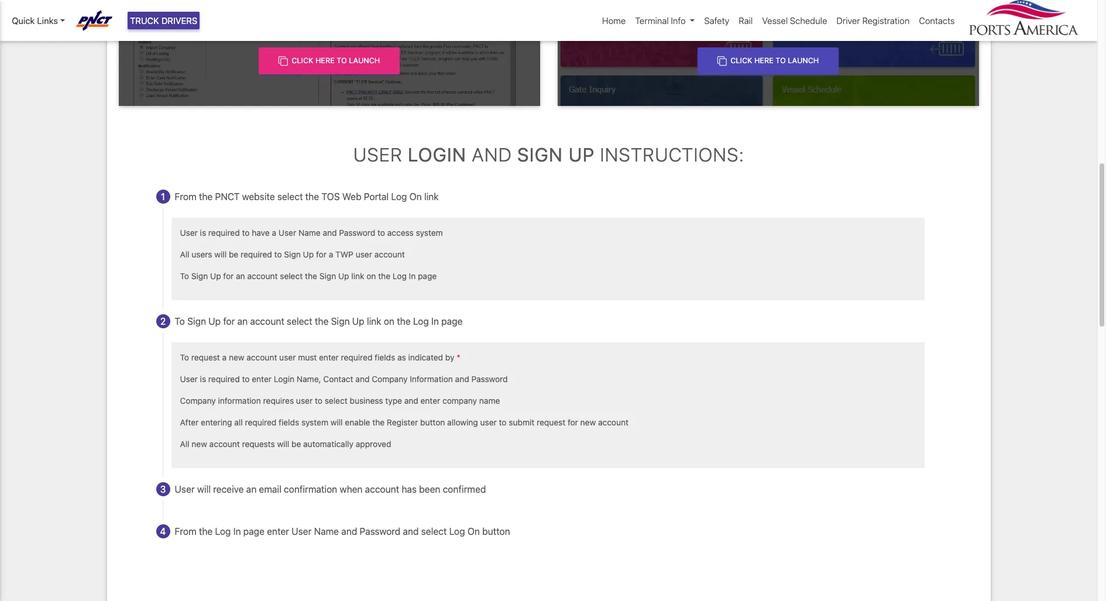 Task type: describe. For each thing, give the bounding box(es) containing it.
1 horizontal spatial be
[[292, 439, 301, 449]]

all new account requests will be automatically approved
[[180, 439, 391, 449]]

portal inside the tos web portal (twp) allows the terminal to communicate with trucking companies, brokers and other parties. create a user login account to access
[[202, 0, 227, 5]]

login inside mobile access(as well as website) will provide you with valuable information regarding import and export cargo, gate activity and vessel schedule. twp mobile does not require user to have a login account.
[[754, 22, 774, 33]]

info
[[671, 15, 686, 26]]

0 vertical spatial to
[[180, 271, 189, 281]]

company information requires user to select business type and enter company name
[[180, 396, 500, 406]]

after entering all required fields system will enable the register button allowing user to submit request for new account
[[180, 417, 629, 427]]

safety
[[705, 15, 730, 26]]

4
[[160, 526, 166, 537]]

export
[[595, 8, 623, 19]]

0 vertical spatial company
[[372, 374, 408, 384]]

with inside the tos web portal (twp) allows the terminal to communicate with trucking companies, brokers and other parties. create a user login account to access
[[412, 0, 429, 5]]

will inside mobile access(as well as website) will provide you with valuable information regarding import and export cargo, gate activity and vessel schedule. twp mobile does not require user to have a login account.
[[718, 0, 731, 5]]

0 vertical spatial button
[[420, 417, 445, 427]]

user will receive an email confirmation when account has been confirmed
[[175, 484, 486, 495]]

and down from the pnct website select the tos web portal log on link
[[323, 228, 337, 237]]

communicate
[[352, 0, 409, 5]]

confirmed
[[443, 484, 486, 495]]

required up users
[[208, 228, 240, 237]]

contacts
[[920, 15, 955, 26]]

rail link
[[735, 9, 758, 32]]

companies,
[[469, 0, 518, 5]]

2 vertical spatial page
[[243, 526, 265, 537]]

0 vertical spatial request
[[191, 352, 220, 362]]

1 vertical spatial portal
[[364, 191, 389, 202]]

select up must
[[287, 316, 313, 326]]

website
[[242, 191, 275, 202]]

user down user is required to have a user name and password to access system
[[356, 249, 372, 259]]

1 vertical spatial tos
[[322, 191, 340, 202]]

all
[[234, 417, 243, 427]]

is for user is required to enter login name, contact and company information and password
[[200, 374, 206, 384]]

select down 'contact'
[[325, 396, 348, 406]]

driver
[[837, 15, 861, 26]]

required up entering
[[208, 374, 240, 384]]

0 horizontal spatial fields
[[279, 417, 299, 427]]

the inside the tos web portal (twp) allows the terminal to communicate with trucking companies, brokers and other parties. create a user login account to access
[[288, 0, 301, 5]]

1 vertical spatial to
[[175, 316, 185, 326]]

company
[[443, 396, 477, 406]]

from for from the pnct website select the tos web portal log on link
[[175, 191, 197, 202]]

all for all users will be required to sign up for a twp user account
[[180, 249, 189, 259]]

cargo,
[[625, 8, 653, 19]]

1 vertical spatial company
[[180, 396, 216, 406]]

mobile access(as well as website) will provide you with valuable information regarding import and export cargo, gate activity and vessel schedule. twp mobile does not require user to have a login account.
[[572, 0, 965, 33]]

2
[[160, 316, 166, 326]]

quick links link
[[12, 14, 65, 27]]

0 horizontal spatial information
[[218, 396, 261, 406]]

required up user is required to enter login name, contact and company information and password
[[341, 352, 373, 362]]

2 horizontal spatial link
[[424, 191, 439, 202]]

safety link
[[700, 9, 735, 32]]

0 vertical spatial on
[[410, 191, 422, 202]]

user is required to enter login name, contact and company information and password
[[180, 374, 508, 384]]

quick links
[[12, 15, 58, 26]]

account.
[[777, 22, 813, 33]]

register
[[387, 417, 418, 427]]

1 vertical spatial mobile
[[828, 8, 857, 19]]

name for enter
[[314, 526, 339, 537]]

0 horizontal spatial access
[[388, 228, 414, 237]]

gate
[[656, 8, 676, 19]]

truck drivers link
[[128, 12, 200, 30]]

has
[[402, 484, 417, 495]]

name,
[[297, 374, 321, 384]]

confirmation
[[284, 484, 337, 495]]

and inside the tos web portal (twp) allows the terminal to communicate with trucking companies, brokers and other parties. create a user login account to access
[[228, 8, 244, 19]]

name for a
[[299, 228, 321, 237]]

and right type
[[405, 396, 419, 406]]

user down name
[[481, 417, 497, 427]]

enter right must
[[319, 352, 339, 362]]

parties.
[[271, 8, 303, 19]]

rail
[[739, 15, 753, 26]]

drivers
[[162, 15, 198, 26]]

contact
[[323, 374, 353, 384]]

requires
[[263, 396, 294, 406]]

schedule.
[[761, 8, 803, 19]]

indicated
[[409, 352, 443, 362]]

from the log in page enter user name and password and select log on button
[[175, 526, 510, 537]]

a inside mobile access(as well as website) will provide you with valuable information regarding import and export cargo, gate activity and vessel schedule. twp mobile does not require user to have a login account.
[[746, 22, 751, 33]]

1 vertical spatial as
[[398, 352, 406, 362]]

instructions:
[[600, 144, 745, 166]]

business
[[350, 396, 383, 406]]

will left receive
[[197, 484, 211, 495]]

must
[[298, 352, 317, 362]]

will right requests
[[277, 439, 289, 449]]

launch for schedule.
[[788, 56, 819, 65]]

information
[[410, 374, 453, 384]]

click here to launch link for user
[[259, 47, 400, 74]]

contacts link
[[915, 9, 960, 32]]

submit
[[509, 417, 535, 427]]

trucking
[[432, 0, 467, 5]]

1
[[161, 191, 165, 202]]

select down all users will be required to sign up for a twp user account
[[280, 271, 303, 281]]

1 vertical spatial on
[[384, 316, 395, 326]]

access(as
[[603, 0, 646, 5]]

the
[[141, 0, 157, 5]]

click here to launch for vessel
[[729, 56, 819, 65]]

schedule
[[791, 15, 828, 26]]

quick
[[12, 15, 35, 26]]

been
[[419, 484, 441, 495]]

the tos web portal (twp) allows the terminal to communicate with trucking companies, brokers and other parties. create a user login account to access
[[141, 0, 518, 19]]

not
[[882, 8, 896, 19]]

required up requests
[[245, 417, 277, 427]]

(twp)
[[229, 0, 257, 5]]

enable
[[345, 417, 370, 427]]

when
[[340, 484, 363, 495]]

home
[[603, 15, 626, 26]]

0 vertical spatial to sign up for an account select the sign up link on the log in page
[[180, 271, 437, 281]]

user login and sign up instructions:
[[353, 144, 745, 166]]

truck
[[130, 15, 159, 26]]

provide
[[734, 0, 766, 5]]

user down name,
[[296, 396, 313, 406]]

regarding
[[894, 0, 935, 5]]

twp inside mobile access(as well as website) will provide you with valuable information regarding import and export cargo, gate activity and vessel schedule. twp mobile does not require user to have a login account.
[[805, 8, 826, 19]]

click for create
[[292, 56, 314, 65]]

password for select
[[360, 526, 401, 537]]

user for user is required to have a user name and password to access system
[[180, 228, 198, 237]]

allows
[[259, 0, 285, 5]]

terminal
[[636, 15, 669, 26]]

terminal info link
[[631, 9, 700, 32]]

activity
[[678, 8, 710, 19]]

login
[[274, 374, 295, 384]]

1 vertical spatial request
[[537, 417, 566, 427]]

does
[[859, 8, 880, 19]]

and left export
[[577, 8, 593, 19]]

requests
[[242, 439, 275, 449]]

clone image
[[279, 56, 288, 66]]

and up business
[[356, 374, 370, 384]]

*
[[457, 352, 461, 362]]

2 vertical spatial an
[[246, 484, 257, 495]]

and down the has
[[403, 526, 419, 537]]



Task type: vqa. For each thing, say whether or not it's contained in the screenshot.
the rightmost launch
yes



Task type: locate. For each thing, give the bounding box(es) containing it.
0 horizontal spatial request
[[191, 352, 220, 362]]

brokers
[[194, 8, 226, 19]]

users
[[192, 249, 212, 259]]

with inside mobile access(as well as website) will provide you with valuable information regarding import and export cargo, gate activity and vessel schedule. twp mobile does not require user to have a login account.
[[786, 0, 804, 5]]

0 horizontal spatial be
[[229, 249, 239, 259]]

website)
[[679, 0, 715, 5]]

on
[[367, 271, 376, 281], [384, 316, 395, 326]]

name
[[480, 396, 500, 406]]

link
[[424, 191, 439, 202], [352, 271, 365, 281], [367, 316, 382, 326]]

0 vertical spatial from
[[175, 191, 197, 202]]

click here to launch link for vessel
[[698, 47, 839, 74]]

tos up user is required to have a user name and password to access system
[[322, 191, 340, 202]]

fields up the all new account requests will be automatically approved at the bottom of page
[[279, 417, 299, 427]]

is
[[200, 228, 206, 237], [200, 374, 206, 384]]

information
[[844, 0, 892, 5], [218, 396, 261, 406]]

email
[[259, 484, 282, 495]]

1 vertical spatial login
[[754, 22, 774, 33]]

0 horizontal spatial link
[[352, 271, 365, 281]]

twp down valuable
[[805, 8, 826, 19]]

0 horizontal spatial in
[[233, 526, 241, 537]]

1 from from the top
[[175, 191, 197, 202]]

access inside the tos web portal (twp) allows the terminal to communicate with trucking companies, brokers and other parties. create a user login account to access
[[435, 8, 465, 19]]

0 horizontal spatial on
[[410, 191, 422, 202]]

1 click here to launch link from the left
[[259, 47, 400, 74]]

with left trucking
[[412, 0, 429, 5]]

after
[[180, 417, 199, 427]]

be left the automatically
[[292, 439, 301, 449]]

password for access
[[339, 228, 376, 237]]

1 vertical spatial system
[[302, 417, 329, 427]]

2 vertical spatial password
[[360, 526, 401, 537]]

vessel down you on the right
[[763, 15, 788, 26]]

0 vertical spatial access
[[435, 8, 465, 19]]

2 horizontal spatial in
[[432, 316, 439, 326]]

click for activity
[[731, 56, 753, 65]]

1 horizontal spatial web
[[342, 191, 362, 202]]

user is required to have a user name and password to access system
[[180, 228, 443, 237]]

1 horizontal spatial system
[[416, 228, 443, 237]]

0 vertical spatial web
[[180, 0, 200, 5]]

here for vessel
[[755, 56, 774, 65]]

user left must
[[279, 352, 296, 362]]

1 vertical spatial to sign up for an account select the sign up link on the log in page
[[175, 316, 463, 326]]

button
[[420, 417, 445, 427], [483, 526, 510, 537]]

here for user
[[316, 56, 335, 65]]

allowing
[[448, 417, 478, 427]]

enter
[[319, 352, 339, 362], [252, 374, 272, 384], [421, 396, 441, 406], [267, 526, 289, 537]]

0 horizontal spatial as
[[398, 352, 406, 362]]

user for user is required to enter login name, contact and company information and password
[[180, 374, 198, 384]]

1 horizontal spatial in
[[409, 271, 416, 281]]

web inside the tos web portal (twp) allows the terminal to communicate with trucking companies, brokers and other parties. create a user login account to access
[[180, 0, 200, 5]]

0 horizontal spatial web
[[180, 0, 200, 5]]

have
[[724, 22, 744, 33], [252, 228, 270, 237]]

1 click from the left
[[292, 56, 314, 65]]

to sign up for an account select the sign up link on the log in page down all users will be required to sign up for a twp user account
[[180, 271, 437, 281]]

account
[[388, 8, 422, 19], [375, 249, 405, 259], [247, 271, 278, 281], [250, 316, 285, 326], [247, 352, 277, 362], [598, 417, 629, 427], [209, 439, 240, 449], [365, 484, 399, 495]]

1 vertical spatial information
[[218, 396, 261, 406]]

0 horizontal spatial click here to launch link
[[259, 47, 400, 74]]

1 vertical spatial link
[[352, 271, 365, 281]]

0 vertical spatial new
[[229, 352, 245, 362]]

click right clone image at the top of page
[[292, 56, 314, 65]]

web up user is required to have a user name and password to access system
[[342, 191, 362, 202]]

0 horizontal spatial login
[[365, 8, 385, 19]]

information up all at the bottom left of page
[[218, 396, 261, 406]]

2 click here to launch link from the left
[[698, 47, 839, 74]]

all left users
[[180, 249, 189, 259]]

2 vertical spatial in
[[233, 526, 241, 537]]

0 horizontal spatial system
[[302, 417, 329, 427]]

1 vertical spatial twp
[[336, 249, 354, 259]]

0 vertical spatial system
[[416, 228, 443, 237]]

twp down user is required to have a user name and password to access system
[[336, 249, 354, 259]]

as left indicated
[[398, 352, 406, 362]]

all down after
[[180, 439, 189, 449]]

1 vertical spatial from
[[175, 526, 197, 537]]

2 vertical spatial new
[[192, 439, 207, 449]]

tos inside the tos web portal (twp) allows the terminal to communicate with trucking companies, brokers and other parties. create a user login account to access
[[160, 0, 178, 5]]

truck drivers
[[130, 15, 198, 26]]

0 horizontal spatial portal
[[202, 0, 227, 5]]

1 horizontal spatial login
[[754, 22, 774, 33]]

information up does
[[844, 0, 892, 5]]

click here to launch
[[290, 56, 380, 65], [729, 56, 819, 65]]

0 horizontal spatial with
[[412, 0, 429, 5]]

1 horizontal spatial here
[[755, 56, 774, 65]]

click right clone icon
[[731, 56, 753, 65]]

0 vertical spatial page
[[418, 271, 437, 281]]

0 vertical spatial information
[[844, 0, 892, 5]]

0 horizontal spatial vessel
[[731, 8, 758, 19]]

1 vertical spatial be
[[292, 439, 301, 449]]

and down (twp)
[[228, 8, 244, 19]]

0 vertical spatial be
[[229, 249, 239, 259]]

0 horizontal spatial mobile
[[572, 0, 600, 5]]

enter down email at bottom
[[267, 526, 289, 537]]

1 vertical spatial have
[[252, 228, 270, 237]]

2 with from the left
[[786, 0, 804, 5]]

log
[[391, 191, 407, 202], [393, 271, 407, 281], [413, 316, 429, 326], [215, 526, 231, 537], [450, 526, 465, 537]]

will up safety
[[718, 0, 731, 5]]

in
[[409, 271, 416, 281], [432, 316, 439, 326], [233, 526, 241, 537]]

click here to launch for user
[[290, 56, 380, 65]]

import
[[937, 0, 965, 5]]

1 horizontal spatial fields
[[375, 352, 395, 362]]

1 vertical spatial web
[[342, 191, 362, 202]]

create
[[306, 8, 334, 19]]

user inside mobile access(as well as website) will provide you with valuable information regarding import and export cargo, gate activity and vessel schedule. twp mobile does not require user to have a login account.
[[931, 8, 949, 19]]

1 with from the left
[[412, 0, 429, 5]]

1 horizontal spatial with
[[786, 0, 804, 5]]

1 vertical spatial password
[[472, 374, 508, 384]]

0 horizontal spatial on
[[367, 271, 376, 281]]

1 horizontal spatial information
[[844, 0, 892, 5]]

request
[[191, 352, 220, 362], [537, 417, 566, 427]]

click here to launch down account.
[[729, 56, 819, 65]]

1 click here to launch from the left
[[290, 56, 380, 65]]

login
[[365, 8, 385, 19], [754, 22, 774, 33]]

page
[[418, 271, 437, 281], [442, 316, 463, 326], [243, 526, 265, 537]]

vessel schedule link
[[758, 9, 832, 32]]

1 vertical spatial access
[[388, 228, 414, 237]]

company up type
[[372, 374, 408, 384]]

be right users
[[229, 249, 239, 259]]

home link
[[598, 9, 631, 32]]

account inside the tos web portal (twp) allows the terminal to communicate with trucking companies, brokers and other parties. create a user login account to access
[[388, 8, 422, 19]]

with up schedule.
[[786, 0, 804, 5]]

name down user will receive an email confirmation when account has been confirmed
[[314, 526, 339, 537]]

to inside mobile access(as well as website) will provide you with valuable information regarding import and export cargo, gate activity and vessel schedule. twp mobile does not require user to have a login account.
[[952, 8, 960, 19]]

on
[[410, 191, 422, 202], [468, 526, 480, 537]]

automatically
[[303, 439, 354, 449]]

access
[[435, 8, 465, 19], [388, 228, 414, 237]]

1 vertical spatial fields
[[279, 417, 299, 427]]

2 from from the top
[[175, 526, 197, 537]]

fields left indicated
[[375, 352, 395, 362]]

1 vertical spatial page
[[442, 316, 463, 326]]

launch for login
[[349, 56, 380, 65]]

1 vertical spatial is
[[200, 374, 206, 384]]

and down the website)
[[712, 8, 728, 19]]

web
[[180, 0, 200, 5], [342, 191, 362, 202]]

driver registration link
[[832, 9, 915, 32]]

0 horizontal spatial company
[[180, 396, 216, 406]]

0 horizontal spatial click here to launch
[[290, 56, 380, 65]]

click here to launch link down account.
[[698, 47, 839, 74]]

1 horizontal spatial tos
[[322, 191, 340, 202]]

new
[[229, 352, 245, 362], [581, 417, 596, 427], [192, 439, 207, 449]]

1 horizontal spatial on
[[468, 526, 480, 537]]

login inside the tos web portal (twp) allows the terminal to communicate with trucking companies, brokers and other parties. create a user login account to access
[[365, 8, 385, 19]]

select right website
[[277, 191, 303, 202]]

2 vertical spatial to
[[180, 352, 189, 362]]

click here to launch down create
[[290, 56, 380, 65]]

2 click from the left
[[731, 56, 753, 65]]

here right clone icon
[[755, 56, 774, 65]]

0 vertical spatial fields
[[375, 352, 395, 362]]

all for all new account requests will be automatically approved
[[180, 439, 189, 449]]

user for user login and sign up instructions:
[[353, 144, 402, 166]]

is up users
[[200, 228, 206, 237]]

2 launch from the left
[[788, 56, 819, 65]]

is for user is required to have a user name and password to access system
[[200, 228, 206, 237]]

1 vertical spatial button
[[483, 526, 510, 537]]

receive
[[213, 484, 244, 495]]

1 launch from the left
[[349, 56, 380, 65]]

on down "confirmed"
[[468, 526, 480, 537]]

login right rail
[[754, 22, 774, 33]]

from right 1
[[175, 191, 197, 202]]

select down been
[[421, 526, 447, 537]]

1 vertical spatial an
[[238, 316, 248, 326]]

1 horizontal spatial on
[[384, 316, 395, 326]]

0 vertical spatial login
[[365, 8, 385, 19]]

user
[[344, 8, 362, 19], [931, 8, 949, 19], [356, 249, 372, 259], [279, 352, 296, 362], [296, 396, 313, 406], [481, 417, 497, 427]]

vessel
[[731, 8, 758, 19], [763, 15, 788, 26]]

2 all from the top
[[180, 439, 189, 449]]

1 horizontal spatial click here to launch link
[[698, 47, 839, 74]]

portal
[[202, 0, 227, 5], [364, 191, 389, 202]]

well
[[648, 0, 665, 5]]

information inside mobile access(as well as website) will provide you with valuable information regarding import and export cargo, gate activity and vessel schedule. twp mobile does not require user to have a login account.
[[844, 0, 892, 5]]

click here to launch link down create
[[259, 47, 400, 74]]

0 vertical spatial twp
[[805, 8, 826, 19]]

mobile up export
[[572, 0, 600, 5]]

1 here from the left
[[316, 56, 335, 65]]

login
[[408, 144, 466, 166]]

terminal info
[[636, 15, 686, 26]]

1 vertical spatial on
[[468, 526, 480, 537]]

have down website
[[252, 228, 270, 237]]

you
[[768, 0, 783, 5]]

0 vertical spatial password
[[339, 228, 376, 237]]

1 horizontal spatial new
[[229, 352, 245, 362]]

links
[[37, 15, 58, 26]]

from right the 4
[[175, 526, 197, 537]]

2 is from the top
[[200, 374, 206, 384]]

enter down information
[[421, 396, 441, 406]]

0 horizontal spatial page
[[243, 526, 265, 537]]

as inside mobile access(as well as website) will provide you with valuable information regarding import and export cargo, gate activity and vessel schedule. twp mobile does not require user to have a login account.
[[667, 0, 677, 5]]

approved
[[356, 439, 391, 449]]

here
[[316, 56, 335, 65], [755, 56, 774, 65]]

and right 'login'
[[472, 144, 512, 166]]

type
[[386, 396, 402, 406]]

required
[[208, 228, 240, 237], [241, 249, 272, 259], [341, 352, 373, 362], [208, 374, 240, 384], [245, 417, 277, 427]]

and up company
[[455, 374, 469, 384]]

1 horizontal spatial have
[[724, 22, 744, 33]]

0 horizontal spatial tos
[[160, 0, 178, 5]]

user inside the tos web portal (twp) allows the terminal to communicate with trucking companies, brokers and other parties. create a user login account to access
[[344, 8, 362, 19]]

all users will be required to sign up for a twp user account
[[180, 249, 405, 259]]

0 vertical spatial name
[[299, 228, 321, 237]]

enter left login
[[252, 374, 272, 384]]

require
[[899, 8, 928, 19]]

driver registration
[[837, 15, 910, 26]]

2 horizontal spatial page
[[442, 316, 463, 326]]

1 is from the top
[[200, 228, 206, 237]]

company up after
[[180, 396, 216, 406]]

required right users
[[241, 249, 272, 259]]

1 vertical spatial new
[[581, 417, 596, 427]]

2 here from the left
[[755, 56, 774, 65]]

by
[[446, 352, 455, 362]]

1 horizontal spatial click here to launch
[[729, 56, 819, 65]]

the
[[288, 0, 301, 5], [199, 191, 213, 202], [306, 191, 319, 202], [305, 271, 317, 281], [378, 271, 391, 281], [315, 316, 329, 326], [397, 316, 411, 326], [373, 417, 385, 427], [199, 526, 213, 537]]

valuable
[[806, 0, 841, 5]]

vessel schedule
[[763, 15, 828, 26]]

mobile down valuable
[[828, 8, 857, 19]]

name
[[299, 228, 321, 237], [314, 526, 339, 537]]

pnct
[[215, 191, 240, 202]]

0 horizontal spatial have
[[252, 228, 270, 237]]

entering
[[201, 417, 232, 427]]

1 vertical spatial in
[[432, 316, 439, 326]]

tos up truck drivers
[[160, 0, 178, 5]]

1 horizontal spatial page
[[418, 271, 437, 281]]

registration
[[863, 15, 910, 26]]

will right users
[[215, 249, 227, 259]]

be
[[229, 249, 239, 259], [292, 439, 301, 449]]

1 horizontal spatial link
[[367, 316, 382, 326]]

button left allowing at the bottom left of the page
[[420, 417, 445, 427]]

a inside the tos web portal (twp) allows the terminal to communicate with trucking companies, brokers and other parties. create a user login account to access
[[336, 8, 341, 19]]

0 vertical spatial as
[[667, 0, 677, 5]]

login down the communicate
[[365, 8, 385, 19]]

0 horizontal spatial launch
[[349, 56, 380, 65]]

from for from the log in page enter user name and password and select log on button
[[175, 526, 197, 537]]

0 vertical spatial portal
[[202, 0, 227, 5]]

from the pnct website select the tos web portal log on link
[[175, 191, 439, 202]]

terminal
[[304, 0, 338, 5]]

1 horizontal spatial launch
[[788, 56, 819, 65]]

twp
[[805, 8, 826, 19], [336, 249, 354, 259]]

vessel inside mobile access(as well as website) will provide you with valuable information regarding import and export cargo, gate activity and vessel schedule. twp mobile does not require user to have a login account.
[[731, 8, 758, 19]]

other
[[246, 8, 269, 19]]

as
[[667, 0, 677, 5], [398, 352, 406, 362]]

0 horizontal spatial button
[[420, 417, 445, 427]]

1 all from the top
[[180, 249, 189, 259]]

user down the communicate
[[344, 8, 362, 19]]

and down when at bottom
[[342, 526, 357, 537]]

have inside mobile access(as well as website) will provide you with valuable information regarding import and export cargo, gate activity and vessel schedule. twp mobile does not require user to have a login account.
[[724, 22, 744, 33]]

0 vertical spatial mobile
[[572, 0, 600, 5]]

web up drivers
[[180, 0, 200, 5]]

is up entering
[[200, 374, 206, 384]]

2 horizontal spatial new
[[581, 417, 596, 427]]

here right clone image at the top of page
[[316, 56, 335, 65]]

0 vertical spatial an
[[236, 271, 245, 281]]

on down 'login'
[[410, 191, 422, 202]]

1 horizontal spatial portal
[[364, 191, 389, 202]]

button down "confirmed"
[[483, 526, 510, 537]]

0 vertical spatial in
[[409, 271, 416, 281]]

0 horizontal spatial here
[[316, 56, 335, 65]]

user for user will receive an email confirmation when account has been confirmed
[[175, 484, 195, 495]]

user down import
[[931, 8, 949, 19]]

1 horizontal spatial vessel
[[763, 15, 788, 26]]

clone image
[[718, 56, 727, 66]]

vessel down provide
[[731, 8, 758, 19]]

to sign up for an account select the sign up link on the log in page up to request a new account user must enter required fields as indicated by *
[[175, 316, 463, 326]]

as up 'gate'
[[667, 0, 677, 5]]

user
[[353, 144, 402, 166], [180, 228, 198, 237], [279, 228, 296, 237], [180, 374, 198, 384], [175, 484, 195, 495], [292, 526, 312, 537]]

name up all users will be required to sign up for a twp user account
[[299, 228, 321, 237]]

3
[[160, 484, 166, 495]]

will left enable
[[331, 417, 343, 427]]

2 click here to launch from the left
[[729, 56, 819, 65]]

fields
[[375, 352, 395, 362], [279, 417, 299, 427]]

have down provide
[[724, 22, 744, 33]]



